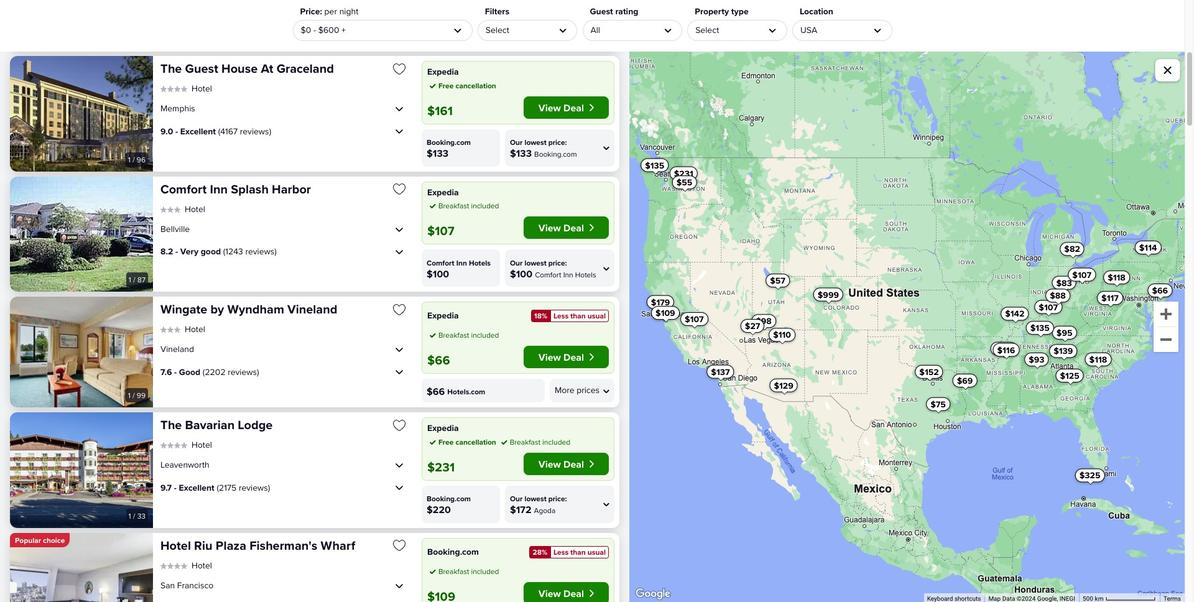 Task type: vqa. For each thing, say whether or not it's contained in the screenshot.
8.4 - Very good (820 reviews)
no



Task type: locate. For each thing, give the bounding box(es) containing it.
/ left "87"
[[133, 276, 136, 284]]

view up "more" in the bottom left of the page
[[539, 352, 561, 363]]

- right the 7.6
[[174, 367, 177, 377]]

the guest house at graceland, (memphis, usa) image
[[10, 56, 153, 171]]

less for hotel riu plaza fisherman's wharf
[[554, 548, 569, 556]]

1 vertical spatial inn
[[457, 259, 467, 267]]

- right 9.0
[[175, 126, 178, 136]]

1 vertical spatial free
[[439, 438, 454, 446]]

breakfast included for wingate by wyndham vineland
[[439, 331, 499, 339]]

lowest for $231
[[525, 495, 547, 503]]

1 horizontal spatial $135
[[1030, 323, 1050, 333]]

deal up "more prices"
[[564, 352, 584, 363]]

bellville
[[161, 224, 190, 234]]

0 vertical spatial guest
[[590, 6, 613, 16]]

$114
[[1139, 242, 1157, 252]]

comfort inside comfort inn hotels $100
[[427, 259, 455, 267]]

4 view from the top
[[539, 458, 561, 469]]

1 horizontal spatial $231
[[674, 168, 693, 178]]

$27
[[745, 321, 760, 331]]

2 $133 from the left
[[510, 147, 532, 159]]

at
[[261, 62, 274, 75]]

$161 up the booking.com $133
[[427, 104, 453, 117]]

1 vertical spatial free cancellation button
[[427, 436, 496, 448]]

vineland up the 7.6
[[161, 344, 194, 354]]

$135 button
[[641, 158, 669, 172], [1026, 321, 1054, 335]]

0 horizontal spatial $133
[[427, 147, 449, 159]]

$999
[[818, 289, 839, 299]]

deal up our lowest price: $100 comfort inn hotels
[[564, 222, 584, 233]]

1 / 99
[[128, 391, 146, 399]]

lowest inside our lowest price: $172 agoda
[[525, 495, 547, 503]]

view for $231
[[539, 458, 561, 469]]

1 free cancellation from the top
[[439, 81, 496, 89]]

view deal up our lowest price: $172 agoda
[[539, 458, 584, 469]]

$133
[[427, 147, 449, 159], [510, 147, 532, 159]]

2 horizontal spatial comfort
[[535, 270, 562, 278]]

$118 up "$117"
[[1108, 272, 1126, 282]]

bavarian
[[185, 418, 235, 432]]

0 horizontal spatial hotels
[[469, 259, 491, 267]]

0 vertical spatial free cancellation
[[439, 81, 496, 89]]

hotel down wingate
[[185, 324, 205, 334]]

usual for wingate by wyndham vineland
[[588, 312, 606, 320]]

lowest inside our lowest price: $56
[[525, 18, 547, 26]]

breakfast included
[[439, 202, 499, 210], [439, 331, 499, 339], [510, 438, 571, 446], [439, 567, 499, 575]]

1 vertical spatial excellent
[[179, 483, 215, 493]]

our inside our lowest price: $133 booking.com
[[510, 138, 523, 146]]

free for 1st 'free cancellation' button from the top of the page
[[439, 81, 454, 89]]

hotel button up 'leavenworth'
[[161, 440, 212, 451]]

4 deal from the top
[[564, 458, 584, 469]]

3 price: from the top
[[549, 259, 567, 267]]

1 horizontal spatial hotels
[[575, 270, 596, 278]]

1 lowest from the top
[[525, 18, 547, 26]]

map region
[[630, 52, 1185, 602]]

$66 inside $107 $66
[[1152, 285, 1168, 295]]

free down hotels.com
[[439, 438, 454, 446]]

usual
[[588, 312, 606, 320], [588, 548, 606, 556]]

comfort inn hotels $100
[[427, 259, 491, 279]]

free cancellation
[[439, 81, 496, 89], [439, 438, 496, 446]]

free cancellation down booking.com button
[[439, 81, 496, 89]]

view deal button up our lowest price: $100 comfort inn hotels
[[524, 217, 609, 239]]

87
[[137, 276, 146, 284]]

leavenworth
[[161, 460, 210, 470]]

1 horizontal spatial comfort
[[427, 259, 455, 267]]

1 less from the top
[[554, 312, 569, 320]]

2 vertical spatial inn
[[563, 270, 574, 278]]

view deal down 28% less than usual
[[539, 588, 584, 599]]

0 horizontal spatial vineland
[[161, 344, 194, 354]]

price:
[[300, 6, 322, 16]]

- right 8.2
[[175, 247, 178, 257]]

4 hotel button from the top
[[161, 440, 212, 451]]

the guest house at graceland button
[[161, 61, 382, 77]]

view deal for $66
[[539, 352, 584, 363]]

4 expedia from the top
[[427, 423, 459, 433]]

1 vertical spatial cancellation
[[456, 438, 496, 446]]

hotel button for inn
[[161, 204, 205, 215]]

3 our from the top
[[510, 259, 523, 267]]

0 vertical spatial excellent
[[180, 126, 216, 136]]

2 deal from the top
[[564, 222, 584, 233]]

less right 18%
[[554, 312, 569, 320]]

price: inside our lowest price: $133 booking.com
[[549, 138, 567, 146]]

all
[[591, 25, 600, 35]]

view deal button down 28% less than usual
[[524, 582, 609, 602]]

4 view deal button from the top
[[524, 453, 609, 475]]

1 hotel button from the top
[[161, 84, 212, 94]]

than for wingate by wyndham vineland
[[571, 312, 586, 320]]

1 horizontal spatial $100
[[510, 268, 533, 279]]

lowest inside our lowest price: $100 comfort inn hotels
[[525, 259, 547, 267]]

good
[[201, 247, 221, 257]]

1 vertical spatial vineland
[[161, 344, 194, 354]]

deal for $161
[[564, 102, 584, 113]]

the bavarian lodge, (leavenworth, usa) image
[[10, 413, 153, 528]]

2 hotel button from the top
[[161, 204, 205, 215]]

$135 left $231 button
[[645, 160, 664, 170]]

1 horizontal spatial select
[[696, 25, 719, 35]]

1 deal from the top
[[564, 102, 584, 113]]

2 expedia from the top
[[427, 187, 459, 197]]

excellent down 'leavenworth'
[[179, 483, 215, 493]]

$66 left hotels.com
[[427, 386, 445, 397]]

1 horizontal spatial vineland
[[287, 302, 337, 316]]

$100 inside comfort inn hotels $100
[[427, 268, 449, 279]]

0 horizontal spatial $161
[[427, 104, 453, 117]]

0 horizontal spatial inn
[[210, 182, 228, 196]]

the for the bavarian lodge
[[161, 418, 182, 432]]

1 vertical spatial $161
[[995, 344, 1013, 354]]

hotel up memphis
[[192, 84, 212, 93]]

0 vertical spatial $135 button
[[641, 158, 669, 172]]

guest
[[590, 6, 613, 16], [185, 62, 218, 75]]

view for $66
[[539, 352, 561, 363]]

/ for the guest house at graceland
[[132, 155, 135, 163]]

comfort inside button
[[161, 182, 207, 196]]

2 less from the top
[[554, 548, 569, 556]]

$88 button
[[1046, 289, 1070, 302]]

1 cancellation from the top
[[456, 81, 496, 89]]

5 deal from the top
[[564, 588, 584, 599]]

0 vertical spatial hotels
[[469, 259, 491, 267]]

1 $133 from the left
[[427, 147, 449, 159]]

1 price: from the top
[[549, 18, 567, 26]]

- right the $0
[[314, 25, 316, 35]]

$75
[[931, 399, 946, 409]]

0 vertical spatial the
[[161, 62, 182, 75]]

bellville button
[[161, 219, 407, 239]]

san francisco button
[[161, 576, 407, 596]]

3 lowest from the top
[[525, 259, 547, 267]]

1 vertical spatial usual
[[588, 548, 606, 556]]

2 usual from the top
[[588, 548, 606, 556]]

8.2
[[161, 247, 173, 257]]

reviews) right (1243 on the left
[[245, 247, 277, 257]]

$137 button
[[707, 365, 734, 378]]

3 view from the top
[[539, 352, 561, 363]]

view deal for $161
[[539, 102, 584, 113]]

0 vertical spatial inn
[[210, 182, 228, 196]]

than right 18%
[[571, 312, 586, 320]]

1 vertical spatial hotels
[[575, 270, 596, 278]]

1 usual from the top
[[588, 312, 606, 320]]

0 horizontal spatial $118
[[1090, 354, 1107, 364]]

view deal button for $66
[[524, 346, 609, 368]]

0 horizontal spatial select
[[486, 25, 510, 35]]

1
[[128, 155, 131, 163], [129, 276, 131, 284], [128, 391, 131, 399], [129, 512, 131, 520]]

$231
[[674, 168, 693, 178], [427, 460, 455, 474]]

our
[[510, 18, 523, 26], [510, 138, 523, 146], [510, 259, 523, 267], [510, 495, 523, 503]]

view up our lowest price: $100 comfort inn hotels
[[539, 222, 561, 233]]

select down property
[[696, 25, 719, 35]]

included
[[471, 202, 499, 210], [471, 331, 499, 339], [543, 438, 571, 446], [471, 567, 499, 575]]

inn inside button
[[210, 182, 228, 196]]

select for property type
[[696, 25, 719, 35]]

lowest
[[525, 18, 547, 26], [525, 138, 547, 146], [525, 259, 547, 267], [525, 495, 547, 503]]

(2175
[[217, 483, 237, 493]]

than right 28%
[[571, 548, 586, 556]]

2 lowest from the top
[[525, 138, 547, 146]]

$152 $129
[[774, 367, 939, 390]]

hotel down bavarian
[[192, 440, 212, 450]]

1 vertical spatial comfort
[[427, 259, 455, 267]]

1 horizontal spatial $133
[[510, 147, 532, 159]]

0 vertical spatial $118 button
[[1104, 270, 1130, 284]]

view deal up our lowest price: $100 comfort inn hotels
[[539, 222, 584, 233]]

0 vertical spatial free cancellation button
[[427, 80, 496, 91]]

0 vertical spatial comfort
[[161, 182, 207, 196]]

price: inside our lowest price: $100 comfort inn hotels
[[549, 259, 567, 267]]

1 left 33
[[129, 512, 131, 520]]

2 free cancellation button from the top
[[427, 436, 496, 448]]

free cancellation down hotels.com
[[439, 438, 496, 446]]

hotel button up bellville
[[161, 204, 205, 215]]

$161 left '$93' button
[[995, 344, 1013, 354]]

very
[[180, 247, 199, 257]]

hotel button up memphis
[[161, 84, 212, 94]]

1 vertical spatial $118
[[1090, 354, 1107, 364]]

hotel down riu
[[192, 560, 212, 570]]

free cancellation button
[[427, 80, 496, 91], [427, 436, 496, 448]]

1 the from the top
[[161, 62, 182, 75]]

hotel button down wingate
[[161, 324, 205, 335]]

hotel up bellville
[[185, 204, 205, 214]]

reviews) right (4167
[[240, 126, 271, 136]]

view down 28%
[[539, 588, 561, 599]]

expedia down booking.com button
[[427, 67, 459, 77]]

expedia down hotels.com
[[427, 423, 459, 433]]

$107 right "$109" on the bottom
[[685, 314, 704, 324]]

1 than from the top
[[571, 312, 586, 320]]

google image
[[633, 586, 674, 602]]

price: for $107
[[549, 259, 567, 267]]

free down booking.com button
[[439, 81, 454, 89]]

2 the from the top
[[161, 418, 182, 432]]

cancellation down booking.com button
[[456, 81, 496, 89]]

1 horizontal spatial $161
[[995, 344, 1013, 354]]

per
[[325, 6, 337, 16]]

less for wingate by wyndham vineland
[[554, 312, 569, 320]]

2 vertical spatial $66
[[427, 386, 445, 397]]

night
[[340, 6, 359, 16]]

2 $100 from the left
[[510, 268, 533, 279]]

0 vertical spatial vineland
[[287, 302, 337, 316]]

hotel for inn
[[185, 204, 205, 214]]

breakfast for hotel riu plaza fisherman's wharf
[[439, 567, 469, 575]]

3 hotel button from the top
[[161, 324, 205, 335]]

$118 button
[[1104, 270, 1130, 284], [1085, 352, 1112, 366]]

1 left 96 on the top left
[[128, 155, 131, 163]]

free cancellation button down booking.com button
[[427, 80, 496, 91]]

deal
[[564, 102, 584, 113], [564, 222, 584, 233], [564, 352, 584, 363], [564, 458, 584, 469], [564, 588, 584, 599]]

$116
[[997, 345, 1015, 355]]

view deal for $231
[[539, 458, 584, 469]]

2 free from the top
[[439, 438, 454, 446]]

our inside our lowest price: $100 comfort inn hotels
[[510, 259, 523, 267]]

1 select from the left
[[486, 25, 510, 35]]

$88
[[1050, 290, 1066, 300]]

$93 $88
[[1029, 290, 1066, 364]]

lowest inside our lowest price: $133 booking.com
[[525, 138, 547, 146]]

0 horizontal spatial guest
[[185, 62, 218, 75]]

$172
[[510, 504, 532, 515]]

$0 - $600 +
[[301, 25, 346, 35]]

hotel inside 'hotel riu plaza fisherman's wharf' button
[[161, 539, 191, 552]]

1 $100 from the left
[[427, 268, 449, 279]]

2 select from the left
[[696, 25, 719, 35]]

inn inside comfort inn hotels $100
[[457, 259, 467, 267]]

$107 button down $82
[[1068, 268, 1096, 281]]

1 vertical spatial than
[[571, 548, 586, 556]]

$107 button down $83
[[1035, 300, 1062, 314]]

hotel for by
[[185, 324, 205, 334]]

(1243
[[223, 247, 243, 257]]

1 horizontal spatial guest
[[590, 6, 613, 16]]

/ left 99
[[132, 391, 135, 399]]

free cancellation for first 'free cancellation' button from the bottom of the page
[[439, 438, 496, 446]]

comfort for comfort inn splash harbor
[[161, 182, 207, 196]]

$66 up hotels.com
[[427, 353, 450, 367]]

expedia for $107
[[427, 187, 459, 197]]

$135 button left $231 button
[[641, 158, 669, 172]]

2 horizontal spatial inn
[[563, 270, 574, 278]]

4 view deal from the top
[[539, 458, 584, 469]]

0 horizontal spatial comfort
[[161, 182, 207, 196]]

the left bavarian
[[161, 418, 182, 432]]

$139 button
[[1049, 344, 1078, 358]]

expedia for $161
[[427, 67, 459, 77]]

0 vertical spatial $231
[[674, 168, 693, 178]]

$110 button
[[769, 328, 795, 342]]

1 expedia from the top
[[427, 67, 459, 77]]

1 horizontal spatial $118
[[1108, 272, 1126, 282]]

wingate by wyndham vineland, (vineland, usa) image
[[10, 297, 153, 408]]

5 view deal from the top
[[539, 588, 584, 599]]

comfort for comfort inn hotels $100
[[427, 259, 455, 267]]

7.6
[[161, 367, 172, 377]]

4 lowest from the top
[[525, 495, 547, 503]]

san francisco
[[161, 580, 214, 590]]

1 view deal from the top
[[539, 102, 584, 113]]

$179
[[651, 297, 670, 307]]

select for filters
[[486, 25, 510, 35]]

$95
[[1057, 328, 1073, 337]]

1 vertical spatial $135
[[1030, 323, 1050, 333]]

view deal button up our lowest price: $172 agoda
[[524, 453, 609, 475]]

- right 9.7
[[174, 483, 177, 493]]

more prices button
[[550, 379, 615, 403]]

$135 button left $95
[[1026, 321, 1054, 335]]

excellent
[[180, 126, 216, 136], [179, 483, 215, 493]]

view deal
[[539, 102, 584, 113], [539, 222, 584, 233], [539, 352, 584, 363], [539, 458, 584, 469], [539, 588, 584, 599]]

harbor
[[272, 182, 311, 196]]

1 our from the top
[[510, 18, 523, 26]]

deal for $107
[[564, 222, 584, 233]]

/ left 96 on the top left
[[132, 155, 135, 163]]

$135 for "$135" button to the left
[[645, 160, 664, 170]]

expedia down comfort inn hotels $100
[[427, 310, 459, 320]]

2 our from the top
[[510, 138, 523, 146]]

0 horizontal spatial $100
[[427, 268, 449, 279]]

2 view deal from the top
[[539, 222, 584, 233]]

1 vertical spatial free cancellation
[[439, 438, 496, 446]]

1 horizontal spatial inn
[[457, 259, 467, 267]]

free for first 'free cancellation' button from the bottom of the page
[[439, 438, 454, 446]]

/ left 33
[[133, 512, 135, 520]]

view deal for $107
[[539, 222, 584, 233]]

0 vertical spatial free
[[439, 81, 454, 89]]

excellent left (4167
[[180, 126, 216, 136]]

0 vertical spatial than
[[571, 312, 586, 320]]

view deal up "more" in the bottom left of the page
[[539, 352, 584, 363]]

fisherman's
[[250, 539, 318, 552]]

reviews) right (2175
[[239, 483, 270, 493]]

breakfast included button for wingate by wyndham vineland
[[427, 330, 499, 341]]

0 vertical spatial $135
[[645, 160, 664, 170]]

less right 28%
[[554, 548, 569, 556]]

$135 left $95
[[1030, 323, 1050, 333]]

$66 down $114
[[1152, 285, 1168, 295]]

reviews) right (2202
[[228, 367, 259, 377]]

$133 inside the booking.com $133
[[427, 147, 449, 159]]

the
[[161, 62, 182, 75], [161, 418, 182, 432]]

view deal button up our lowest price: $133 booking.com
[[524, 96, 609, 119]]

3 expedia from the top
[[427, 310, 459, 320]]

guest up all
[[590, 6, 613, 16]]

$161 inside button
[[995, 344, 1013, 354]]

$57
[[770, 275, 785, 285]]

$118 button right $139
[[1085, 352, 1112, 366]]

1 left "87"
[[129, 276, 131, 284]]

cancellation down hotels.com
[[456, 438, 496, 446]]

1 view from the top
[[539, 102, 561, 113]]

$82
[[1065, 244, 1080, 254]]

2 price: from the top
[[549, 138, 567, 146]]

3 view deal from the top
[[539, 352, 584, 363]]

breakfast included button
[[427, 200, 499, 212], [427, 330, 499, 341], [499, 436, 571, 448], [427, 566, 499, 577]]

our for $231
[[510, 495, 523, 503]]

3 view deal button from the top
[[524, 346, 609, 368]]

$118 button up "$117"
[[1104, 270, 1130, 284]]

0 vertical spatial less
[[554, 312, 569, 320]]

our inside our lowest price: $172 agoda
[[510, 495, 523, 503]]

hotel button up san francisco
[[161, 560, 212, 571]]

guest left "house"
[[185, 62, 218, 75]]

28% less than usual
[[533, 548, 606, 556]]

comfort inside our lowest price: $100 comfort inn hotels
[[535, 270, 562, 278]]

2 free cancellation from the top
[[439, 438, 496, 446]]

$135
[[645, 160, 664, 170], [1030, 323, 1050, 333]]

hotel left riu
[[161, 539, 191, 552]]

expedia down the booking.com $133
[[427, 187, 459, 197]]

the up memphis
[[161, 62, 182, 75]]

view deal up our lowest price: $133 booking.com
[[539, 102, 584, 113]]

- for wingate by wyndham vineland
[[174, 367, 177, 377]]

vineland up 'vineland' 'button'
[[287, 302, 337, 316]]

usual right 18%
[[588, 312, 606, 320]]

view up our lowest price: $172 agoda
[[539, 458, 561, 469]]

select down filters on the top left of the page
[[486, 25, 510, 35]]

$118 right $139
[[1090, 354, 1107, 364]]

0 vertical spatial cancellation
[[456, 81, 496, 89]]

$100
[[427, 268, 449, 279], [510, 268, 533, 279]]

guest rating
[[590, 6, 639, 16]]

0 vertical spatial $118
[[1108, 272, 1126, 282]]

hotel riu plaza fisherman's wharf
[[161, 539, 355, 552]]

0 horizontal spatial $231
[[427, 460, 455, 474]]

0 horizontal spatial $135
[[645, 160, 664, 170]]

2 view from the top
[[539, 222, 561, 233]]

1 view deal button from the top
[[524, 96, 609, 119]]

hotel button for by
[[161, 324, 205, 335]]

booking.com $133
[[427, 138, 471, 159]]

$999 button
[[813, 287, 843, 301]]

$107 button right "$109" on the bottom
[[680, 312, 708, 326]]

vineland
[[287, 302, 337, 316], [161, 344, 194, 354]]

$231 button
[[670, 166, 698, 180]]

view deal button up "more" in the bottom left of the page
[[524, 346, 609, 368]]

$107 right $83
[[1073, 269, 1092, 279]]

1 left 99
[[128, 391, 131, 399]]

0 horizontal spatial $135 button
[[641, 158, 669, 172]]

cancellation for 1st 'free cancellation' button from the top of the page
[[456, 81, 496, 89]]

the for the guest house at graceland
[[161, 62, 182, 75]]

$125
[[1060, 370, 1080, 380]]

8.2 - very good (1243 reviews)
[[161, 247, 277, 257]]

deal up our lowest price: $172 agoda
[[564, 458, 584, 469]]

$107
[[427, 224, 455, 238], [1073, 269, 1092, 279], [1039, 302, 1058, 312], [685, 314, 704, 324]]

rating
[[616, 6, 639, 16]]

$139
[[1054, 346, 1073, 356]]

deal up our lowest price: $133 booking.com
[[564, 102, 584, 113]]

2 cancellation from the top
[[456, 438, 496, 446]]

reviews)
[[240, 126, 271, 136], [245, 247, 277, 257], [228, 367, 259, 377], [239, 483, 270, 493]]

1 free from the top
[[439, 81, 454, 89]]

/ for the bavarian lodge
[[133, 512, 135, 520]]

deal down 28% less than usual
[[564, 588, 584, 599]]

4 our from the top
[[510, 495, 523, 503]]

1 vertical spatial less
[[554, 548, 569, 556]]

view for $107
[[539, 222, 561, 233]]

1 horizontal spatial $135 button
[[1026, 321, 1054, 335]]

$55
[[676, 177, 692, 187]]

$100 inside our lowest price: $100 comfort inn hotels
[[510, 268, 533, 279]]

4 price: from the top
[[549, 495, 567, 503]]

$133 inside our lowest price: $133 booking.com
[[510, 147, 532, 159]]

free cancellation button down hotels.com
[[427, 436, 496, 448]]

1 vertical spatial guest
[[185, 62, 218, 75]]

2 than from the top
[[571, 548, 586, 556]]

view up our lowest price: $133 booking.com
[[539, 102, 561, 113]]

price: inside our lowest price: $56
[[549, 18, 567, 26]]

3 deal from the top
[[564, 352, 584, 363]]

usual right 28%
[[588, 548, 606, 556]]

$129
[[774, 380, 793, 390]]

2 view deal button from the top
[[524, 217, 609, 239]]

1 vertical spatial the
[[161, 418, 182, 432]]

price: inside our lowest price: $172 agoda
[[549, 495, 567, 503]]

2 vertical spatial comfort
[[535, 270, 562, 278]]

0 vertical spatial $66
[[1152, 285, 1168, 295]]

0 vertical spatial usual
[[588, 312, 606, 320]]

comfort inn splash harbor, (bellville, usa) image
[[10, 176, 153, 292]]



Task type: describe. For each thing, give the bounding box(es) containing it.
1 for wingate by wyndham vineland
[[128, 391, 131, 399]]

deal for $66
[[564, 352, 584, 363]]

hotel button for bavarian
[[161, 440, 212, 451]]

5 view from the top
[[539, 588, 561, 599]]

our lowest price: $56
[[510, 18, 567, 38]]

expedia for $231
[[427, 423, 459, 433]]

$231 inside button
[[674, 168, 693, 178]]

included for comfort inn splash harbor
[[471, 202, 499, 210]]

property type
[[695, 6, 749, 16]]

more prices
[[555, 385, 600, 395]]

breakfast included for comfort inn splash harbor
[[439, 202, 499, 210]]

$93 button
[[1025, 352, 1049, 366]]

18%
[[534, 312, 548, 320]]

1 for comfort inn splash harbor
[[129, 276, 131, 284]]

1 vertical spatial $118 button
[[1085, 352, 1112, 366]]

$66 button
[[1148, 283, 1173, 297]]

(2202
[[203, 367, 226, 377]]

the guest house at graceland
[[161, 62, 334, 75]]

1 vertical spatial $66
[[427, 353, 450, 367]]

1 horizontal spatial $107 button
[[1035, 300, 1062, 314]]

our lowest price: $100 comfort inn hotels
[[510, 259, 596, 279]]

1 for the guest house at graceland
[[128, 155, 131, 163]]

$135 for bottom "$135" button
[[1030, 323, 1050, 333]]

comfort inn splash harbor button
[[161, 181, 382, 197]]

$69
[[957, 375, 973, 385]]

eldorado shreveport, (shreveport, usa) image
[[10, 0, 153, 51]]

splash
[[231, 182, 269, 196]]

booking.com button
[[422, 9, 500, 46]]

$82 button
[[1060, 242, 1085, 256]]

0 horizontal spatial $107 button
[[680, 312, 708, 326]]

than for hotel riu plaza fisherman's wharf
[[571, 548, 586, 556]]

$152
[[919, 367, 939, 377]]

$98 button
[[751, 314, 776, 328]]

reviews) for wyndham
[[228, 367, 259, 377]]

lowest for $107
[[525, 259, 547, 267]]

hotel button for guest
[[161, 84, 212, 94]]

/ for comfort inn splash harbor
[[133, 276, 136, 284]]

5 hotel button from the top
[[161, 560, 212, 571]]

$107 $66
[[1073, 269, 1168, 295]]

price: for $231
[[549, 495, 567, 503]]

9.7 - excellent (2175 reviews)
[[161, 483, 270, 493]]

$109
[[656, 308, 675, 318]]

reviews) for lodge
[[239, 483, 270, 493]]

$137
[[711, 367, 730, 377]]

/ for wingate by wyndham vineland
[[132, 391, 135, 399]]

+
[[342, 25, 346, 35]]

9.0 - excellent (4167 reviews)
[[161, 126, 271, 136]]

1 vertical spatial $135 button
[[1026, 321, 1054, 335]]

leavenworth button
[[161, 455, 407, 475]]

comfort inn splash harbor
[[161, 182, 311, 196]]

excellent for bavarian
[[179, 483, 215, 493]]

hotels inside comfort inn hotels $100
[[469, 259, 491, 267]]

1 / 96
[[128, 155, 146, 163]]

$117
[[1102, 293, 1119, 303]]

lowest for $161
[[525, 138, 547, 146]]

san
[[161, 580, 175, 590]]

price: for $161
[[549, 138, 567, 146]]

$100 for our lowest price: $100 comfort inn hotels
[[510, 268, 533, 279]]

$93
[[1029, 354, 1045, 364]]

inn inside our lowest price: $100 comfort inn hotels
[[563, 270, 574, 278]]

$56
[[510, 27, 528, 38]]

view deal button for $107
[[524, 217, 609, 239]]

vineland button
[[161, 340, 407, 360]]

by
[[211, 302, 224, 316]]

$179 button
[[647, 295, 674, 309]]

wingate by wyndham vineland button
[[161, 302, 382, 317]]

usa
[[801, 25, 818, 35]]

$325
[[1080, 470, 1101, 480]]

$100 for comfort inn hotels $100
[[427, 268, 449, 279]]

choice
[[43, 536, 65, 544]]

33
[[137, 512, 146, 520]]

free cancellation for 1st 'free cancellation' button from the top of the page
[[439, 81, 496, 89]]

vineland inside 'button'
[[161, 344, 194, 354]]

$152 button
[[915, 365, 943, 379]]

1 for the bavarian lodge
[[129, 512, 131, 520]]

hotel riu plaza fisherman's wharf, (san francisco, usa) image
[[10, 533, 153, 602]]

$55 button
[[672, 175, 697, 189]]

$98
[[756, 316, 772, 326]]

5 view deal button from the top
[[524, 582, 609, 602]]

good
[[179, 367, 201, 377]]

- for the bavarian lodge
[[174, 483, 177, 493]]

property
[[695, 6, 729, 16]]

$107 up comfort inn hotels $100
[[427, 224, 455, 238]]

$600
[[318, 25, 339, 35]]

$114 button
[[1135, 240, 1162, 254]]

$125 button
[[1056, 369, 1084, 382]]

1 free cancellation button from the top
[[427, 80, 496, 91]]

view for $161
[[539, 102, 561, 113]]

breakfast included for hotel riu plaza fisherman's wharf
[[439, 567, 499, 575]]

$57 button
[[766, 274, 790, 287]]

hotel for bavarian
[[192, 440, 212, 450]]

type
[[732, 6, 749, 16]]

view deal button for $161
[[524, 96, 609, 119]]

inn for splash
[[210, 182, 228, 196]]

2 horizontal spatial $107 button
[[1068, 268, 1096, 281]]

$69 button
[[953, 374, 977, 387]]

guest inside button
[[185, 62, 218, 75]]

our lowest price: $133 booking.com
[[510, 138, 577, 159]]

breakfast included button for comfort inn splash harbor
[[427, 200, 499, 212]]

more
[[555, 385, 575, 395]]

28%
[[533, 548, 548, 556]]

$129 button
[[770, 378, 798, 392]]

$107 inside $107 $66
[[1073, 269, 1092, 279]]

1 / 87
[[129, 276, 146, 284]]

graceland
[[277, 62, 334, 75]]

$83
[[1057, 278, 1072, 288]]

reviews) for house
[[240, 126, 271, 136]]

cancellation for first 'free cancellation' button from the bottom of the page
[[456, 438, 496, 446]]

lodge
[[238, 418, 273, 432]]

inn for hotels
[[457, 259, 467, 267]]

house
[[222, 62, 258, 75]]

$220
[[427, 504, 451, 515]]

hotel for guest
[[192, 84, 212, 93]]

breakfast for wingate by wyndham vineland
[[439, 331, 469, 339]]

our for $161
[[510, 138, 523, 146]]

included for wingate by wyndham vineland
[[471, 331, 499, 339]]

booking.com inside button
[[427, 18, 471, 26]]

0 vertical spatial $161
[[427, 104, 453, 117]]

- for comfort inn splash harbor
[[175, 247, 178, 257]]

booking.com $220
[[427, 495, 471, 515]]

excellent for guest
[[180, 126, 216, 136]]

7.6 - good (2202 reviews)
[[161, 367, 259, 377]]

hotels inside our lowest price: $100 comfort inn hotels
[[575, 270, 596, 278]]

9.0
[[161, 126, 173, 136]]

our lowest price: $172 agoda
[[510, 495, 567, 515]]

$95 button
[[1052, 326, 1077, 339]]

the bavarian lodge
[[161, 418, 273, 432]]

$117 button
[[1097, 291, 1123, 305]]

agoda
[[534, 506, 556, 515]]

location
[[800, 6, 834, 16]]

view deal button for $231
[[524, 453, 609, 475]]

$142
[[1005, 309, 1025, 319]]

$161 button
[[991, 342, 1017, 355]]

wingate
[[161, 302, 207, 316]]

booking.com inside our lowest price: $133 booking.com
[[535, 150, 577, 158]]

prices
[[577, 385, 600, 395]]

1 vertical spatial $231
[[427, 460, 455, 474]]

vineland inside button
[[287, 302, 337, 316]]

deal for $231
[[564, 458, 584, 469]]

$75 button
[[926, 397, 950, 411]]

1 / 33
[[129, 512, 146, 520]]

included for hotel riu plaza fisherman's wharf
[[471, 567, 499, 575]]

breakfast for comfort inn splash harbor
[[439, 202, 469, 210]]

riu
[[194, 539, 213, 552]]

$109 button
[[651, 306, 680, 320]]

- for the guest house at graceland
[[175, 126, 178, 136]]

wharf
[[321, 539, 355, 552]]

breakfast included button for hotel riu plaza fisherman's wharf
[[427, 566, 499, 577]]

our inside our lowest price: $56
[[510, 18, 523, 26]]

usual for hotel riu plaza fisherman's wharf
[[588, 548, 606, 556]]

$107 down $88
[[1039, 302, 1058, 312]]

18% less than usual
[[534, 312, 606, 320]]

our for $107
[[510, 259, 523, 267]]

$325 button
[[1075, 468, 1105, 482]]



